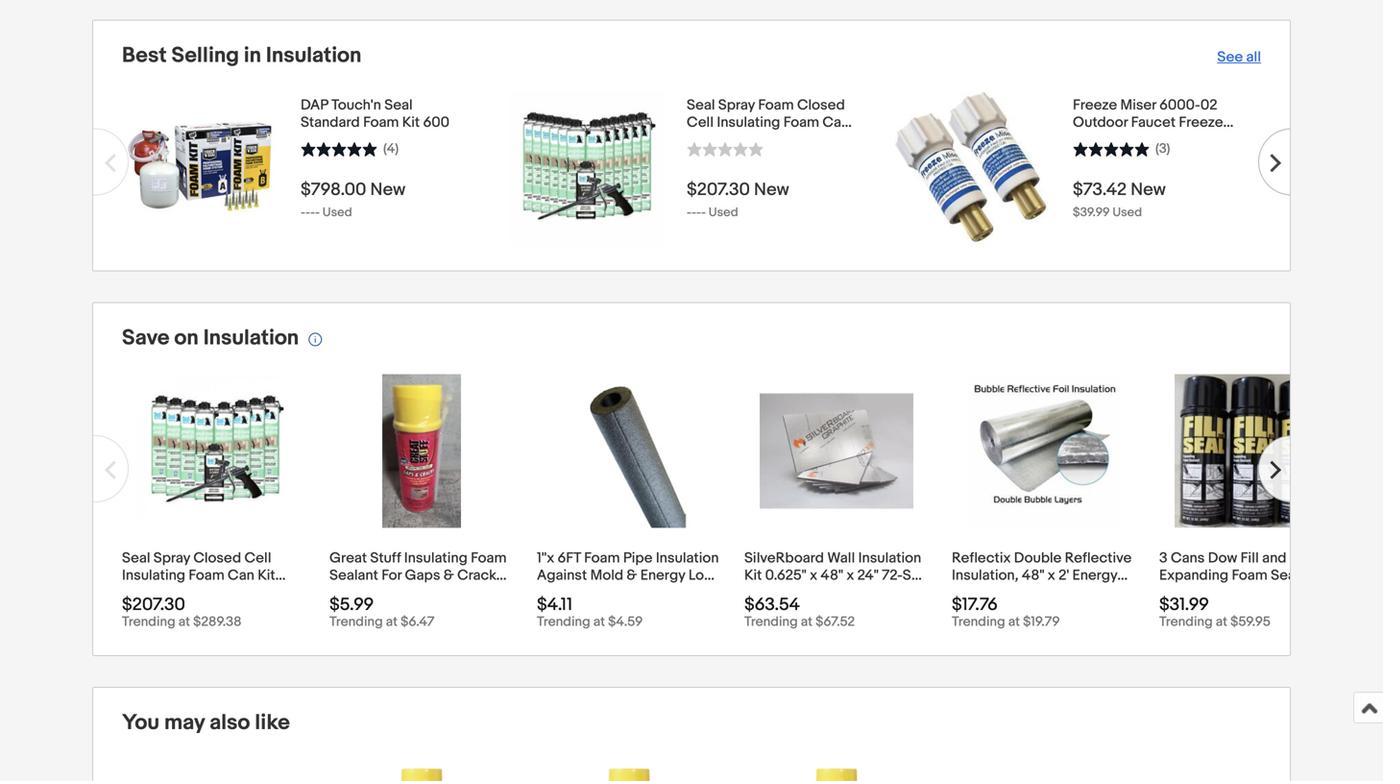 Task type: locate. For each thing, give the bounding box(es) containing it.
kit inside the dap touch'n seal standard foam kit 600
[[402, 114, 420, 131]]

4 at from the left
[[801, 614, 813, 630]]

new inside '$207.30 new ---- used'
[[754, 179, 789, 200]]

new
[[678, 584, 709, 602]]

2 used from the left
[[709, 205, 738, 220]]

insulation inside 3 cans dow fill and seal expanding foam sealant insulation 12oz $31.99 trending at $59.95
[[1160, 584, 1223, 602]]

6000-
[[1160, 97, 1201, 114]]

$207.30
[[687, 179, 750, 200], [122, 594, 185, 616]]

energy inside reflectix double reflective insulation, 48" x 2' energy star r8-r21 $17.76 trending at $19.79
[[1073, 567, 1118, 584]]

new for $207.30 new
[[754, 179, 789, 200]]

trending
[[122, 614, 175, 630], [330, 614, 383, 630], [537, 614, 591, 630], [745, 614, 798, 630], [952, 614, 1006, 630], [1160, 614, 1213, 630]]

best
[[368, 584, 400, 602]]

0 horizontal spatial sealant
[[330, 567, 378, 584]]

at inside 3 cans dow fill and seal expanding foam sealant insulation 12oz $31.99 trending at $59.95
[[1216, 614, 1228, 630]]

6 at from the left
[[1216, 614, 1228, 630]]

trending down expanding
[[1160, 614, 1213, 630]]

$63.54
[[745, 594, 800, 616]]

2 - from the left
[[306, 205, 310, 220]]

1 sealant from the left
[[330, 567, 378, 584]]

aug
[[425, 584, 456, 602]]

at left $6.47
[[386, 614, 398, 630]]

cracks
[[457, 567, 504, 584]]

3 new from the left
[[1131, 179, 1166, 200]]

0 horizontal spatial kit
[[402, 114, 420, 131]]

1''x 6ft foam pipe insulation against mold & energy loss for copper/pvc-iron new image
[[552, 374, 706, 528]]

at left "$289.38"
[[178, 614, 190, 630]]

4 trending from the left
[[745, 614, 798, 630]]

7 - from the left
[[697, 205, 701, 220]]

-
[[301, 205, 306, 220], [306, 205, 310, 220], [310, 205, 315, 220], [315, 205, 320, 220], [687, 205, 692, 220], [692, 205, 697, 220], [697, 205, 701, 220], [701, 205, 706, 220]]

48" left 2'
[[1022, 567, 1045, 584]]

1 x from the left
[[810, 567, 818, 584]]

reflectix double reflective insulation, 48" x 2' energy star r8-r21 image
[[968, 374, 1121, 528]]

at left $67.52
[[801, 614, 813, 630]]

sealant up $5.99
[[330, 567, 378, 584]]

1 horizontal spatial seal
[[1290, 550, 1318, 567]]

x left 2'
[[1048, 567, 1056, 584]]

& right gaps
[[444, 567, 454, 584]]

48" left 24"
[[821, 567, 844, 584]]

energy
[[641, 567, 685, 584], [1073, 567, 1118, 584]]

1 horizontal spatial 3
[[1160, 550, 1168, 567]]

trending inside 1''x 6ft foam pipe insulation against mold & energy loss for copper/pvc-iron new $4.11 trending at $4.59
[[537, 614, 591, 630]]

trending down for
[[537, 614, 591, 630]]

& right mold
[[627, 567, 637, 584]]

1 horizontal spatial &
[[627, 567, 637, 584]]

standard
[[301, 114, 360, 131]]

trending left "$289.38"
[[122, 614, 175, 630]]

seal right "and"
[[1290, 550, 1318, 567]]

1 trending from the left
[[122, 614, 175, 630]]

great
[[330, 550, 367, 567]]

$289.38
[[193, 614, 242, 630]]

mold
[[590, 567, 624, 584]]

$6.47
[[401, 614, 435, 630]]

for
[[382, 567, 402, 584]]

kit left '600'
[[402, 114, 420, 131]]

loss
[[689, 567, 719, 584]]

x
[[810, 567, 818, 584], [847, 567, 854, 584], [1048, 567, 1056, 584]]

1 energy from the left
[[641, 567, 685, 584]]

0 vertical spatial kit
[[402, 114, 420, 131]]

1 vertical spatial $207.30
[[122, 594, 185, 616]]

by
[[404, 584, 422, 602]]

x inside reflectix double reflective insulation, 48" x 2' energy star r8-r21 $17.76 trending at $19.79
[[1048, 567, 1056, 584]]

kit inside silverboard wall insulation kit 0.625" x 48" x 24" 72-sq- ft r-3 (9-sheets/kit) $63.54 trending at $67.52
[[745, 567, 762, 584]]

at left $19.79
[[1009, 614, 1020, 630]]

0 horizontal spatial $207.30
[[122, 594, 185, 616]]

1 horizontal spatial sealant
[[1271, 567, 1320, 584]]

kit
[[402, 114, 420, 131], [745, 567, 762, 584]]

3
[[1160, 550, 1168, 567], [775, 584, 783, 602]]

seal inside 3 cans dow fill and seal expanding foam sealant insulation 12oz $31.99 trending at $59.95
[[1290, 550, 1318, 567]]

see all
[[1218, 49, 1262, 66]]

at left $4.59
[[594, 614, 605, 630]]

2 48" from the left
[[1022, 567, 1045, 584]]

kit left 0.625" at the bottom right
[[745, 567, 762, 584]]

seal left '600'
[[385, 97, 413, 114]]

$31.99
[[1160, 594, 1209, 616]]

$59.95
[[1231, 614, 1271, 630]]

2 energy from the left
[[1073, 567, 1118, 584]]

used inside the $798.00 new ---- used
[[323, 205, 352, 220]]

1 & from the left
[[444, 567, 454, 584]]

1 horizontal spatial 48"
[[1022, 567, 1045, 584]]

24"
[[858, 567, 879, 584]]

0 vertical spatial seal
[[385, 97, 413, 114]]

(4)
[[383, 141, 399, 157]]

r8-
[[981, 584, 1004, 602]]

3 at from the left
[[594, 614, 605, 630]]

and
[[1263, 550, 1287, 567]]

energy inside 1''x 6ft foam pipe insulation against mold & energy loss for copper/pvc-iron new $4.11 trending at $4.59
[[641, 567, 685, 584]]

oz.
[[345, 584, 365, 602]]

used inside '$207.30 new ---- used'
[[709, 205, 738, 220]]

r21
[[1004, 584, 1027, 602]]

sealant inside 3 cans dow fill and seal expanding foam sealant insulation 12oz $31.99 trending at $59.95
[[1271, 567, 1320, 584]]

$207.30 for trending
[[122, 594, 185, 616]]

0 vertical spatial $207.30
[[687, 179, 750, 200]]

freeze right faucet
[[1179, 114, 1224, 131]]

sq-
[[903, 567, 926, 584]]

insulation down cans
[[1160, 584, 1223, 602]]

0 horizontal spatial &
[[444, 567, 454, 584]]

foam inside the dap touch'n seal standard foam kit 600
[[363, 114, 399, 131]]

trending inside "$207.30 trending at $289.38"
[[122, 614, 175, 630]]

new inside the $798.00 new ---- used
[[370, 179, 406, 200]]

new for $798.00 new
[[370, 179, 406, 200]]

1 horizontal spatial $207.30
[[687, 179, 750, 200]]

72-
[[882, 567, 903, 584]]

touch'n
[[331, 97, 381, 114]]

12oz
[[1226, 584, 1254, 602]]

1 horizontal spatial kit
[[745, 567, 762, 584]]

$798.00 new ---- used
[[301, 179, 406, 220]]

new for $73.42 new
[[1131, 179, 1166, 200]]

insulation right on
[[203, 325, 299, 351]]

new
[[370, 179, 406, 200], [754, 179, 789, 200], [1131, 179, 1166, 200]]

2 at from the left
[[386, 614, 398, 630]]

insulation up 'new'
[[656, 550, 719, 567]]

&
[[444, 567, 454, 584], [627, 567, 637, 584]]

trending down the r8- at right bottom
[[952, 614, 1006, 630]]

3 trending from the left
[[537, 614, 591, 630]]

3 used from the left
[[1113, 205, 1143, 220]]

used for $798.00
[[323, 205, 352, 220]]

great stuff insulating foam sealant for gaps & cracks 12 oz. best by aug 2022 $5.99 trending at $6.47
[[330, 550, 507, 630]]

2'
[[1059, 567, 1070, 584]]

best selling in insulation
[[122, 43, 362, 69]]

2 sealant from the left
[[1271, 567, 1320, 584]]

spray foam industrial insulation image
[[355, 769, 489, 781]]

like
[[255, 710, 290, 736]]

0 horizontal spatial freeze
[[1073, 97, 1118, 114]]

r-
[[760, 584, 775, 602]]

seal
[[385, 97, 413, 114], [1290, 550, 1318, 567]]

foam inside 3 cans dow fill and seal expanding foam sealant insulation 12oz $31.99 trending at $59.95
[[1232, 567, 1268, 584]]

foam
[[363, 114, 399, 131], [471, 550, 507, 567], [584, 550, 620, 567], [1232, 567, 1268, 584]]

used inside $73.42 new $39.99 used
[[1113, 205, 1143, 220]]

3 x from the left
[[1048, 567, 1056, 584]]

trending down oz. on the left
[[330, 614, 383, 630]]

$207.30 trending at $289.38
[[122, 594, 242, 630]]

$67.52
[[816, 614, 855, 630]]

2 new from the left
[[754, 179, 789, 200]]

2 horizontal spatial x
[[1048, 567, 1056, 584]]

dap
[[301, 97, 328, 114]]

all
[[1247, 49, 1262, 66]]

protection
[[1073, 131, 1142, 149]]

see all link
[[1218, 49, 1262, 66]]

1 vertical spatial seal
[[1290, 550, 1318, 567]]

selling
[[172, 43, 239, 69]]

dap touch'n seal standard foam kit 600 image
[[123, 92, 277, 246]]

2 horizontal spatial used
[[1113, 205, 1143, 220]]

02
[[1201, 97, 1218, 114]]

0 horizontal spatial 48"
[[821, 567, 844, 584]]

12
[[330, 584, 342, 602]]

freeze up protection
[[1073, 97, 1118, 114]]

0 horizontal spatial 3
[[775, 584, 783, 602]]

& inside 1''x 6ft foam pipe insulation against mold & energy loss for copper/pvc-iron new $4.11 trending at $4.59
[[627, 567, 637, 584]]

$207.30 inside '$207.30 new ---- used'
[[687, 179, 750, 200]]

used
[[323, 205, 352, 220], [709, 205, 738, 220], [1113, 205, 1143, 220]]

1 horizontal spatial energy
[[1073, 567, 1118, 584]]

insulation right wall
[[859, 550, 922, 567]]

see
[[1218, 49, 1243, 66]]

freeze miser 6000-02 outdoor faucet freeze protection
[[1073, 97, 1224, 149]]

$5.99
[[330, 594, 374, 616]]

0 horizontal spatial energy
[[641, 567, 685, 584]]

1 48" from the left
[[821, 567, 844, 584]]

1 horizontal spatial used
[[709, 205, 738, 220]]

freeze
[[1073, 97, 1118, 114], [1179, 114, 1224, 131]]

silverboard
[[745, 550, 824, 567]]

at left $59.95
[[1216, 614, 1228, 630]]

1 vertical spatial 3
[[775, 584, 783, 602]]

pipe
[[623, 550, 653, 567]]

best
[[122, 43, 167, 69]]

$73.42
[[1073, 179, 1127, 200]]

0 vertical spatial 3
[[1160, 550, 1168, 567]]

2 trending from the left
[[330, 614, 383, 630]]

1 vertical spatial kit
[[745, 567, 762, 584]]

x right (9-
[[810, 567, 818, 584]]

star
[[952, 584, 978, 602]]

0 horizontal spatial new
[[370, 179, 406, 200]]

1 horizontal spatial new
[[754, 179, 789, 200]]

& inside great stuff insulating foam sealant for gaps & cracks 12 oz. best by aug 2022 $5.99 trending at $6.47
[[444, 567, 454, 584]]

0 horizontal spatial x
[[810, 567, 818, 584]]

3 left cans
[[1160, 550, 1168, 567]]

1 at from the left
[[178, 614, 190, 630]]

freeze miser 6000-02 outdoor faucet freeze protection link
[[1073, 97, 1242, 149]]

new inside $73.42 new $39.99 used
[[1131, 179, 1166, 200]]

great stuff insulating foam sealant for gaps & cracks 12 oz. best by aug 2022 link
[[330, 550, 514, 602]]

building foam insulation spray image
[[770, 769, 904, 781]]

iron
[[650, 584, 675, 602]]

2022
[[459, 584, 492, 602]]

2 x from the left
[[847, 567, 854, 584]]

insulation
[[266, 43, 362, 69], [203, 325, 299, 351], [656, 550, 719, 567], [859, 550, 922, 567], [1160, 584, 1223, 602]]

used for $207.30
[[709, 205, 738, 220]]

1 horizontal spatial x
[[847, 567, 854, 584]]

(9-
[[787, 584, 804, 602]]

spray foam insulation spray industrial insulation image
[[562, 769, 697, 781]]

0.625"
[[765, 567, 807, 584]]

great stuff insulating foam sealant for gaps & cracks 12 oz. best by aug 2022 image
[[382, 374, 461, 528]]

silverboard wall insulation kit 0.625" x 48" x 24" 72-sq- ft r-3 (9-sheets/kit) link
[[745, 550, 929, 602]]

x left 24"
[[847, 567, 854, 584]]

0 horizontal spatial used
[[323, 205, 352, 220]]

at inside reflectix double reflective insulation, 48" x 2' energy star r8-r21 $17.76 trending at $19.79
[[1009, 614, 1020, 630]]

ft
[[745, 584, 757, 602]]

48"
[[821, 567, 844, 584], [1022, 567, 1045, 584]]

3 left (9-
[[775, 584, 783, 602]]

1 used from the left
[[323, 205, 352, 220]]

1 new from the left
[[370, 179, 406, 200]]

5 at from the left
[[1009, 614, 1020, 630]]

2 horizontal spatial new
[[1131, 179, 1166, 200]]

1 - from the left
[[301, 205, 306, 220]]

2 & from the left
[[627, 567, 637, 584]]

0 horizontal spatial seal
[[385, 97, 413, 114]]

6 trending from the left
[[1160, 614, 1213, 630]]

expanding
[[1160, 567, 1229, 584]]

3 inside silverboard wall insulation kit 0.625" x 48" x 24" 72-sq- ft r-3 (9-sheets/kit) $63.54 trending at $67.52
[[775, 584, 783, 602]]

trending down r-
[[745, 614, 798, 630]]

$207.30 inside "$207.30 trending at $289.38"
[[122, 594, 185, 616]]

5 trending from the left
[[952, 614, 1006, 630]]

sealant right fill
[[1271, 567, 1320, 584]]



Task type: vqa. For each thing, say whether or not it's contained in the screenshot.
1st 0
no



Task type: describe. For each thing, give the bounding box(es) containing it.
1''x
[[537, 550, 555, 567]]

at inside "$207.30 trending at $289.38"
[[178, 614, 190, 630]]

at inside great stuff insulating foam sealant for gaps & cracks 12 oz. best by aug 2022 $5.99 trending at $6.47
[[386, 614, 398, 630]]

faucet
[[1131, 114, 1176, 131]]

reflectix
[[952, 550, 1011, 567]]

for
[[537, 584, 554, 602]]

$4.59
[[608, 614, 643, 630]]

silverboard wall insulation kit 0.625" x 48" x 24" 72-sq- ft r-3 (9-sheets/kit) $63.54 trending at $67.52
[[745, 550, 926, 630]]

6ft
[[558, 550, 581, 567]]

insulation inside 1''x 6ft foam pipe insulation against mold & energy loss for copper/pvc-iron new $4.11 trending at $4.59
[[656, 550, 719, 567]]

reflectix double reflective insulation, 48" x 2' energy star r8-r21 link
[[952, 550, 1137, 602]]

& for $4.11
[[627, 567, 637, 584]]

3 cans dow fill and seal expanding foam sealant insulation 12oz link
[[1160, 550, 1344, 602]]

seal spray closed cell insulating foam can kit w/gun applicator&cleaner (200 bf) image
[[137, 374, 291, 528]]

$207.30 new ---- used
[[687, 179, 789, 220]]

$19.79
[[1023, 614, 1060, 630]]

in
[[244, 43, 261, 69]]

reflective
[[1065, 550, 1132, 567]]

seal spray foam closed cell insulating foam can with gun nozzle and cleaner - 24 oz, 12 can per pack image
[[509, 92, 663, 246]]

insulating
[[404, 550, 468, 567]]

3 cans dow fill and seal expanding foam sealant insulation 12oz $31.99 trending at $59.95
[[1160, 550, 1320, 630]]

6 - from the left
[[692, 205, 697, 220]]

dow
[[1208, 550, 1238, 567]]

stuff
[[370, 550, 401, 567]]

5 - from the left
[[687, 205, 692, 220]]

insulation up dap
[[266, 43, 362, 69]]

freeze miser 6000-02 outdoor faucet freeze protection image
[[895, 92, 1049, 246]]

foam inside 1''x 6ft foam pipe insulation against mold & energy loss for copper/pvc-iron new $4.11 trending at $4.59
[[584, 550, 620, 567]]

trending inside great stuff insulating foam sealant for gaps & cracks 12 oz. best by aug 2022 $5.99 trending at $6.47
[[330, 614, 383, 630]]

reflectix double reflective insulation, 48" x 2' energy star r8-r21 $17.76 trending at $19.79
[[952, 550, 1132, 630]]

$39.99
[[1073, 205, 1110, 220]]

sealant inside great stuff insulating foam sealant for gaps & cracks 12 oz. best by aug 2022 $5.99 trending at $6.47
[[330, 567, 378, 584]]

$207.30 for new
[[687, 179, 750, 200]]

on
[[174, 325, 199, 351]]

save
[[122, 325, 170, 351]]

save on insulation
[[122, 325, 299, 351]]

48" inside silverboard wall insulation kit 0.625" x 48" x 24" 72-sq- ft r-3 (9-sheets/kit) $63.54 trending at $67.52
[[821, 567, 844, 584]]

cans
[[1171, 550, 1205, 567]]

also
[[210, 710, 250, 736]]

1''x 6ft foam pipe insulation against mold & energy loss for copper/pvc-iron new link
[[537, 550, 722, 602]]

gaps
[[405, 567, 440, 584]]

trending inside silverboard wall insulation kit 0.625" x 48" x 24" 72-sq- ft r-3 (9-sheets/kit) $63.54 trending at $67.52
[[745, 614, 798, 630]]

silverboard wall insulation kit 0.625" x 48" x 24" 72-sq-ft r-3 (9-sheets/kit) image
[[760, 374, 914, 528]]

$798.00
[[301, 179, 366, 200]]

foam inside great stuff insulating foam sealant for gaps & cracks 12 oz. best by aug 2022 $5.99 trending at $6.47
[[471, 550, 507, 567]]

dap touch'n seal standard foam kit 600 link
[[301, 97, 470, 131]]

x for $17.76
[[1048, 567, 1056, 584]]

miser
[[1121, 97, 1157, 114]]

trending inside 3 cans dow fill and seal expanding foam sealant insulation 12oz $31.99 trending at $59.95
[[1160, 614, 1213, 630]]

1''x 6ft foam pipe insulation against mold & energy loss for copper/pvc-iron new $4.11 trending at $4.59
[[537, 550, 719, 630]]

you may also like
[[122, 710, 290, 736]]

seal inside the dap touch'n seal standard foam kit 600
[[385, 97, 413, 114]]

at inside 1''x 6ft foam pipe insulation against mold & energy loss for copper/pvc-iron new $4.11 trending at $4.59
[[594, 614, 605, 630]]

outdoor
[[1073, 114, 1128, 131]]

sheets/kit)
[[804, 584, 878, 602]]

insulation,
[[952, 567, 1019, 584]]

8 - from the left
[[701, 205, 706, 220]]

3 inside 3 cans dow fill and seal expanding foam sealant insulation 12oz $31.99 trending at $59.95
[[1160, 550, 1168, 567]]

48" inside reflectix double reflective insulation, 48" x 2' energy star r8-r21 $17.76 trending at $19.79
[[1022, 567, 1045, 584]]

may
[[164, 710, 205, 736]]

froth pak 12 low gwp formula spray foam insulation - pack of 2 (12030014) image
[[1282, 92, 1384, 246]]

& for 2022
[[444, 567, 454, 584]]

insulation inside silverboard wall insulation kit 0.625" x 48" x 24" 72-sq- ft r-3 (9-sheets/kit) $63.54 trending at $67.52
[[859, 550, 922, 567]]

1 horizontal spatial freeze
[[1179, 114, 1224, 131]]

(3)
[[1156, 141, 1171, 157]]

$73.42 new $39.99 used
[[1073, 179, 1166, 220]]

x for $63.54
[[810, 567, 818, 584]]

trending inside reflectix double reflective insulation, 48" x 2' energy star r8-r21 $17.76 trending at $19.79
[[952, 614, 1006, 630]]

wall
[[828, 550, 855, 567]]

you
[[122, 710, 159, 736]]

$17.76
[[952, 594, 998, 616]]

copper/pvc-
[[558, 584, 650, 602]]

3 - from the left
[[310, 205, 315, 220]]

double
[[1014, 550, 1062, 567]]

at inside silverboard wall insulation kit 0.625" x 48" x 24" 72-sq- ft r-3 (9-sheets/kit) $63.54 trending at $67.52
[[801, 614, 813, 630]]

$4.11
[[537, 594, 573, 616]]

against
[[537, 567, 587, 584]]

3 cans dow fill and seal expanding foam sealant insulation 12oz image
[[1175, 374, 1329, 528]]

4 - from the left
[[315, 205, 320, 220]]

600
[[423, 114, 450, 131]]



